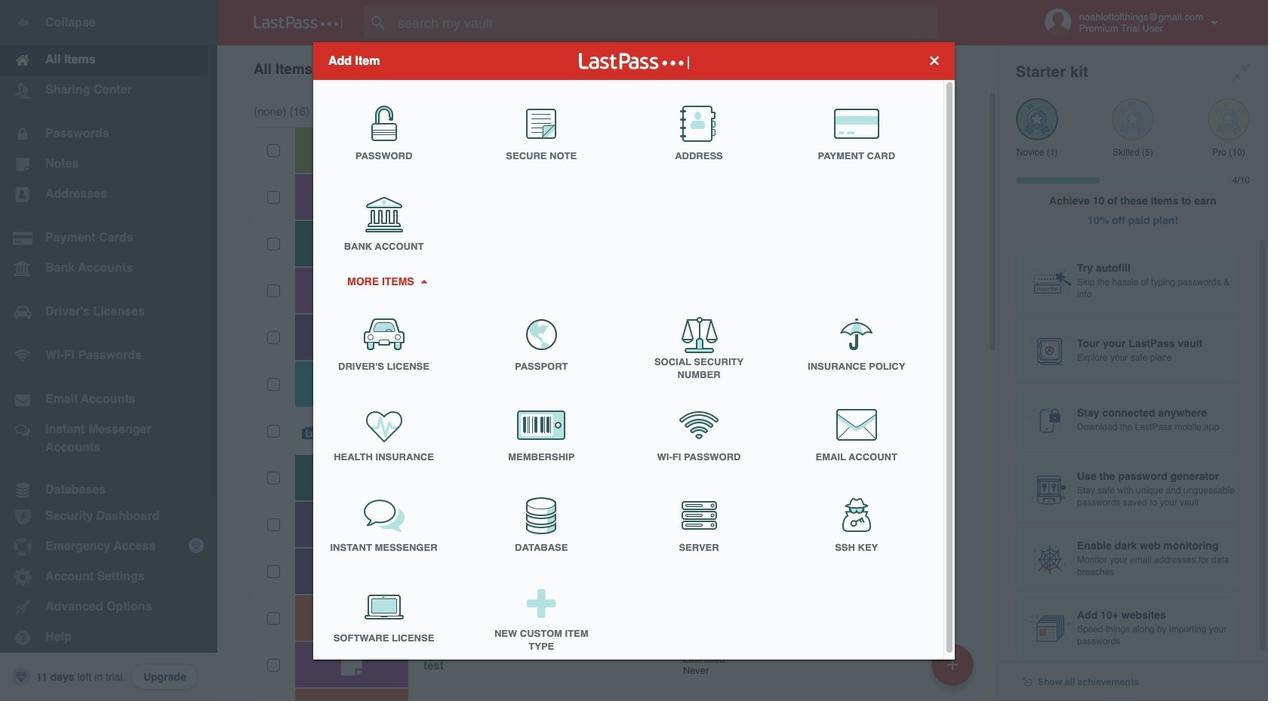 Task type: locate. For each thing, give the bounding box(es) containing it.
lastpass image
[[254, 16, 343, 29]]

vault options navigation
[[217, 45, 998, 91]]

dialog
[[313, 42, 955, 664]]

new item image
[[947, 659, 958, 670]]

new item navigation
[[926, 639, 983, 701]]

Search search field
[[364, 6, 967, 39]]

main navigation navigation
[[0, 0, 217, 701]]



Task type: describe. For each thing, give the bounding box(es) containing it.
search my vault text field
[[364, 6, 967, 39]]

caret right image
[[418, 279, 429, 283]]



Task type: vqa. For each thing, say whether or not it's contained in the screenshot.
New item ICON
yes



